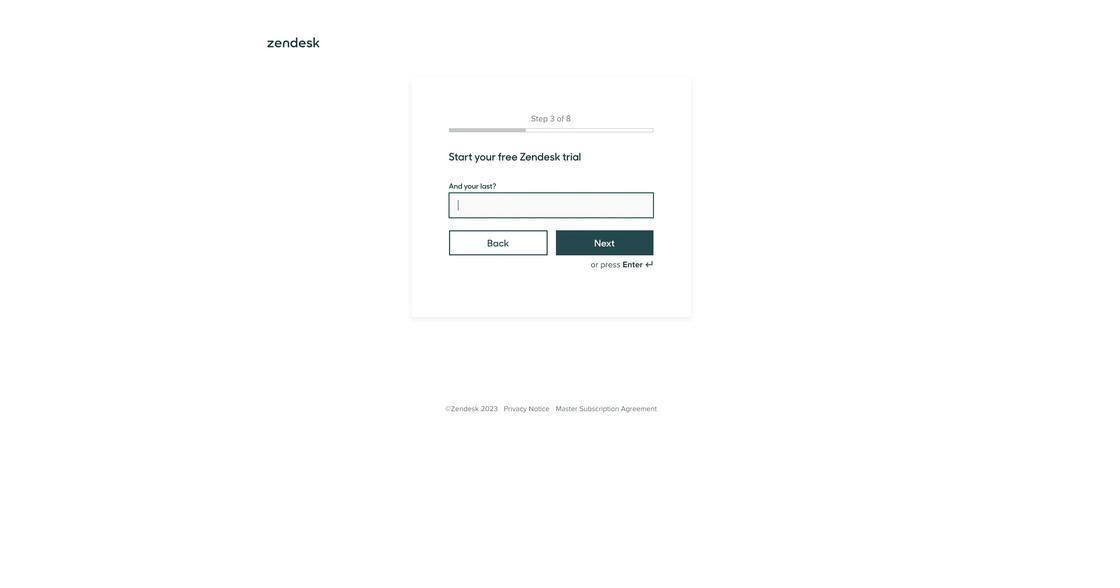 Task type: locate. For each thing, give the bounding box(es) containing it.
enter
[[623, 260, 643, 270]]

last?
[[481, 181, 497, 191]]

8
[[566, 114, 571, 124]]

0 vertical spatial your
[[475, 149, 496, 164]]

your right and
[[464, 181, 479, 191]]

zendesk image
[[267, 38, 320, 48]]

notice
[[529, 405, 550, 414]]

press
[[601, 260, 621, 270]]

subscription
[[580, 405, 620, 414]]

of
[[557, 114, 564, 124]]

your left free
[[475, 149, 496, 164]]

master
[[556, 405, 578, 414]]

privacy notice link
[[504, 405, 550, 414]]

©zendesk 2023
[[446, 405, 498, 414]]

and
[[449, 181, 463, 191]]

privacy notice
[[504, 405, 550, 414]]

step
[[531, 114, 548, 124]]

your
[[475, 149, 496, 164], [464, 181, 479, 191]]

or
[[591, 260, 599, 270]]

master subscription agreement link
[[556, 405, 657, 414]]

your for start
[[475, 149, 496, 164]]

1 vertical spatial your
[[464, 181, 479, 191]]



Task type: vqa. For each thing, say whether or not it's contained in the screenshot.
the Step 3 of 8
yes



Task type: describe. For each thing, give the bounding box(es) containing it.
3
[[550, 114, 555, 124]]

back button
[[449, 231, 548, 256]]

And your last? text field
[[449, 193, 654, 218]]

enter image
[[645, 261, 654, 269]]

next
[[595, 236, 615, 249]]

or press enter
[[591, 260, 643, 270]]

next button
[[556, 231, 654, 256]]

agreement
[[621, 405, 657, 414]]

©zendesk 2023 link
[[446, 405, 498, 414]]

free
[[498, 149, 518, 164]]

2023
[[481, 405, 498, 414]]

back
[[488, 236, 509, 249]]

privacy
[[504, 405, 527, 414]]

and your last?
[[449, 181, 497, 191]]

trial
[[563, 149, 581, 164]]

your for and
[[464, 181, 479, 191]]

start your free zendesk trial
[[449, 149, 581, 164]]

step 3 of 8
[[531, 114, 571, 124]]

master subscription agreement
[[556, 405, 657, 414]]

start
[[449, 149, 473, 164]]

©zendesk
[[446, 405, 479, 414]]

zendesk
[[520, 149, 561, 164]]



